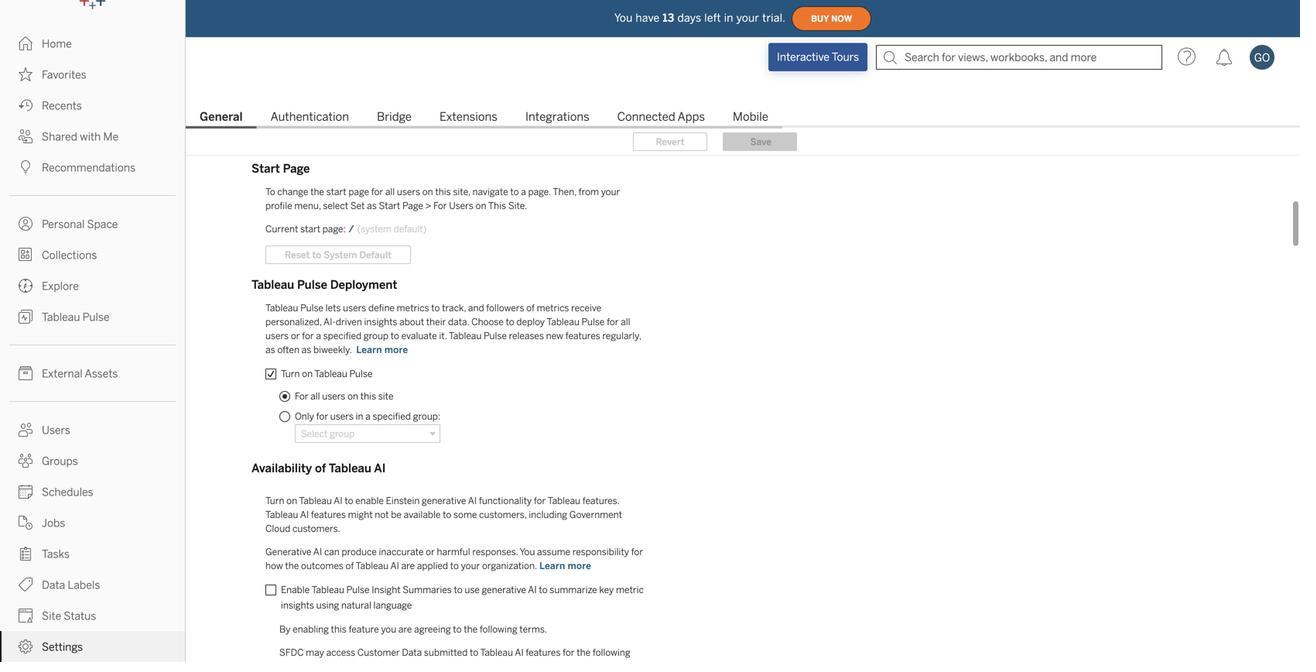 Task type: vqa. For each thing, say whether or not it's contained in the screenshot.
The By:
no



Task type: describe. For each thing, give the bounding box(es) containing it.
enable
[[356, 495, 384, 506]]

turn on tableau pulse
[[281, 368, 373, 379]]

to inside to change the start page for all users on this site, navigate to a page. then, from your profile menu, select set as start page > for users on this site.
[[511, 186, 519, 197]]

turn for turn on tableau pulse
[[281, 368, 300, 379]]

reset to system default
[[285, 249, 392, 260]]

start inside to change the start page for all users on this site, navigate to a page. then, from your profile menu, select set as start page > for users on this site.
[[327, 186, 347, 197]]

to left the some
[[443, 509, 452, 520]]

1 vertical spatial learn more
[[540, 560, 592, 572]]

can
[[324, 546, 340, 558]]

features inside sfdc may access customer data submitted to tableau ai features for the following reasons, and customer instructs sfdc to process its customer data for the followin
[[526, 647, 561, 658]]

0 horizontal spatial following
[[480, 624, 518, 635]]

choose
[[472, 316, 504, 328]]

menu,
[[295, 200, 321, 211]]

natural
[[341, 600, 372, 611]]

on up >
[[423, 186, 433, 197]]

recommendations link
[[0, 152, 185, 183]]

interactive
[[778, 51, 830, 64]]

0 vertical spatial you
[[615, 11, 633, 24]]

ai up the some
[[468, 495, 477, 506]]

for inside generative ai can produce inaccurate or harmful responses. you assume responsibility for how the outcomes of tableau ai are applied to your organization.
[[632, 546, 644, 558]]

users up often
[[266, 330, 289, 342]]

integrations
[[526, 110, 590, 124]]

tableau inside main navigation. press the up and down arrow keys to access links. element
[[42, 311, 80, 324]]

pulse inside main navigation. press the up and down arrow keys to access links. element
[[83, 311, 110, 324]]

pulse inside enable tableau pulse insight summaries to use generative ai to summarize key metric insights using natural language
[[347, 584, 370, 596]]

from
[[579, 186, 599, 197]]

use
[[465, 584, 480, 596]]

assume
[[537, 546, 571, 558]]

for inside option group
[[295, 391, 309, 402]]

to inside generative ai can produce inaccurate or harmful responses. you assume responsibility for how the outcomes of tableau ai are applied to your organization.
[[451, 560, 459, 572]]

to up process
[[470, 647, 479, 658]]

mobile
[[733, 110, 769, 124]]

for inside to change the start page for all users on this site, navigate to a page. then, from your profile menu, select set as start page > for users on this site.
[[434, 200, 447, 211]]

enabling
[[293, 624, 329, 635]]

/ link
[[348, 223, 355, 235]]

general
[[200, 110, 243, 124]]

0 vertical spatial start
[[252, 162, 280, 176]]

to up might
[[345, 495, 354, 506]]

tableau up personalized,
[[266, 302, 298, 314]]

external assets
[[42, 367, 118, 380]]

feature
[[349, 624, 379, 635]]

ai down the inaccurate
[[391, 560, 400, 572]]

group inside tableau pulse lets users define metrics to track, and followers of metrics receive personalized, ai-driven insights about their data. choose to deploy tableau pulse for all users or for a specified group to evaluate it. tableau pulse releases new features regularly, as often as biweekly.
[[364, 330, 389, 342]]

main navigation. press the up and down arrow keys to access links. element
[[0, 28, 185, 662]]

1 vertical spatial are
[[399, 624, 412, 635]]

assets
[[85, 367, 118, 380]]

be
[[391, 509, 402, 520]]

and inside tableau pulse lets users define metrics to track, and followers of metrics receive personalized, ai-driven insights about their data. choose to deploy tableau pulse for all users or for a specified group to evaluate it. tableau pulse releases new features regularly, as often as biweekly.
[[468, 302, 484, 314]]

site
[[42, 610, 61, 623]]

0 vertical spatial your
[[737, 11, 760, 24]]

your inside generative ai can produce inaccurate or harmful responses. you assume responsibility for how the outcomes of tableau ai are applied to your organization.
[[461, 560, 480, 572]]

default
[[360, 249, 392, 260]]

tableau up the including
[[548, 495, 581, 506]]

users inside users link
[[42, 424, 70, 437]]

1 horizontal spatial in
[[725, 11, 734, 24]]

for inside to change the start page for all users on this site, navigate to a page. then, from your profile menu, select set as start page > for users on this site.
[[372, 186, 383, 197]]

to inside button
[[312, 249, 322, 260]]

2 vertical spatial data
[[549, 661, 569, 662]]

on inside option group
[[348, 391, 359, 402]]

0 horizontal spatial learn more link
[[354, 343, 411, 356]]

0 horizontal spatial this
[[331, 624, 347, 635]]

on left this
[[476, 200, 487, 211]]

as inside to change the start page for all users on this site, navigate to a page. then, from your profile menu, select set as start page > for users on this site.
[[367, 200, 377, 211]]

pulse left lets
[[301, 302, 324, 314]]

tableau inside generative ai can produce inaccurate or harmful responses. you assume responsibility for how the outcomes of tableau ai are applied to your organization.
[[356, 560, 389, 572]]

a inside option group
[[366, 411, 371, 422]]

customers.
[[293, 523, 341, 534]]

cloud
[[266, 523, 291, 534]]

the inside generative ai can produce inaccurate or harmful responses. you assume responsibility for how the outcomes of tableau ai are applied to your organization.
[[285, 560, 299, 572]]

often
[[278, 344, 300, 355]]

trial.
[[763, 11, 786, 24]]

customer right its
[[505, 661, 547, 662]]

2 metrics from the left
[[537, 302, 570, 314]]

select group
[[301, 428, 355, 439]]

harmful
[[437, 546, 471, 558]]

turn for turn on tableau ai to enable einstein generative ai functionality for tableau features. tableau ai features might not be available to some customers, including government cloud customers.
[[266, 495, 285, 506]]

tableau down the biweekly.
[[315, 368, 348, 379]]

sub-spaces tab list
[[186, 108, 1301, 129]]

buy now button
[[792, 6, 872, 31]]

pulse down receive
[[582, 316, 605, 328]]

apps
[[678, 110, 705, 124]]

specified inside option group
[[373, 411, 411, 422]]

page.
[[529, 186, 551, 197]]

users up driven
[[343, 302, 367, 314]]

of inside tableau pulse lets users define metrics to track, and followers of metrics receive personalized, ai-driven insights about their data. choose to deploy tableau pulse for all users or for a specified group to evaluate it. tableau pulse releases new features regularly, as often as biweekly.
[[527, 302, 535, 314]]

your inside to change the start page for all users on this site, navigate to a page. then, from your profile menu, select set as start page > for users on this site.
[[601, 186, 621, 197]]

to down followers
[[506, 316, 515, 328]]

generative ai can produce inaccurate or harmful responses. you assume responsibility for how the outcomes of tableau ai are applied to your organization.
[[266, 546, 644, 572]]

have
[[636, 11, 660, 24]]

settings link
[[0, 631, 185, 662]]

buy now
[[812, 14, 853, 23]]

ai-
[[324, 316, 336, 328]]

terms.
[[520, 624, 548, 635]]

pulse up lets
[[297, 278, 328, 292]]

page
[[349, 186, 369, 197]]

tableau inside sfdc may access customer data submitted to tableau ai features for the following reasons, and customer instructs sfdc to process its customer data for the followin
[[481, 647, 513, 658]]

tasks
[[42, 548, 70, 561]]

to right agreeing
[[453, 624, 462, 635]]

submitted
[[424, 647, 468, 658]]

start page
[[252, 162, 310, 176]]

ai left "can"
[[313, 546, 322, 558]]

profile
[[266, 200, 292, 211]]

13
[[663, 11, 675, 24]]

summaries
[[403, 584, 452, 596]]

inaccurate
[[379, 546, 424, 558]]

0 horizontal spatial of
[[315, 462, 326, 475]]

default)
[[394, 223, 427, 235]]

buy
[[812, 14, 830, 23]]

might
[[348, 509, 373, 520]]

navigate
[[473, 186, 509, 197]]

revert button
[[633, 132, 708, 151]]

produce
[[342, 546, 377, 558]]

select group button
[[295, 424, 441, 443]]

you have 13 days left in your trial.
[[615, 11, 786, 24]]

shared with me
[[42, 130, 119, 143]]

ai inside sfdc may access customer data submitted to tableau ai features for the following reasons, and customer instructs sfdc to process its customer data for the followin
[[515, 647, 524, 658]]

metric
[[616, 584, 644, 596]]

how
[[266, 560, 283, 572]]

schedules
[[42, 486, 93, 499]]

bridge
[[377, 110, 412, 124]]

reset to system default button
[[266, 245, 411, 264]]

it.
[[439, 330, 447, 342]]

this inside to change the start page for all users on this site, navigate to a page. then, from your profile menu, select set as start page > for users on this site.
[[435, 186, 451, 197]]

tableau pulse lets users define metrics to track, and followers of metrics receive personalized, ai-driven insights about their data. choose to deploy tableau pulse for all users or for a specified group to evaluate it. tableau pulse releases new features regularly, as often as biweekly.
[[266, 302, 642, 355]]

page inside to change the start page for all users on this site, navigate to a page. then, from your profile menu, select set as start page > for users on this site.
[[403, 200, 424, 211]]

new
[[546, 330, 564, 342]]

ai up customers.
[[300, 509, 309, 520]]

to down submitted
[[446, 661, 455, 662]]

government
[[570, 509, 623, 520]]

by
[[280, 624, 291, 635]]

evaluate
[[402, 330, 437, 342]]

tableau down the data.
[[449, 330, 482, 342]]

revert
[[656, 136, 685, 147]]

0 vertical spatial page
[[283, 162, 310, 176]]

data.
[[448, 316, 470, 328]]

receive
[[572, 302, 602, 314]]

favorites link
[[0, 59, 185, 90]]

connected apps
[[618, 110, 705, 124]]

1 horizontal spatial learn more link
[[538, 560, 594, 572]]

connected
[[618, 110, 676, 124]]

pulse up for all users on this site
[[350, 368, 373, 379]]



Task type: locate. For each thing, give the bounding box(es) containing it.
0 horizontal spatial learn more
[[357, 344, 408, 355]]

1 vertical spatial generative
[[482, 584, 527, 596]]

users down for all users on this site
[[331, 411, 354, 422]]

2 horizontal spatial as
[[367, 200, 377, 211]]

insights down define
[[364, 316, 398, 328]]

1 vertical spatial following
[[593, 647, 631, 658]]

1 horizontal spatial data
[[402, 647, 422, 658]]

data inside main navigation. press the up and down arrow keys to access links. element
[[42, 579, 65, 592]]

0 vertical spatial insights
[[364, 316, 398, 328]]

tableau down the produce
[[356, 560, 389, 572]]

learn down assume
[[540, 560, 566, 572]]

enable tableau pulse insight summaries to use generative ai to summarize key metric insights using natural language
[[281, 584, 644, 611]]

for up "only"
[[295, 391, 309, 402]]

deploy
[[517, 316, 545, 328]]

specified down site
[[373, 411, 411, 422]]

reset
[[285, 249, 310, 260]]

personal
[[42, 218, 85, 231]]

a up site.
[[521, 186, 526, 197]]

agreeing
[[414, 624, 451, 635]]

0 vertical spatial or
[[291, 330, 300, 342]]

tableau inside enable tableau pulse insight summaries to use generative ai to summarize key metric insights using natural language
[[312, 584, 345, 596]]

0 vertical spatial are
[[402, 560, 415, 572]]

0 horizontal spatial features
[[311, 509, 346, 520]]

their
[[427, 316, 446, 328]]

0 horizontal spatial data
[[42, 579, 65, 592]]

learn more down assume
[[540, 560, 592, 572]]

labels
[[68, 579, 100, 592]]

deployment
[[330, 278, 398, 292]]

learn more
[[357, 344, 408, 355], [540, 560, 592, 572]]

in right left at the top right of the page
[[725, 11, 734, 24]]

Search for views, workbooks, and more text field
[[877, 45, 1163, 70]]

all inside to change the start page for all users on this site, navigate to a page. then, from your profile menu, select set as start page > for users on this site.
[[386, 186, 395, 197]]

learn down driven
[[357, 344, 382, 355]]

applied
[[417, 560, 448, 572]]

external assets link
[[0, 358, 185, 389]]

learn more link
[[354, 343, 411, 356], [538, 560, 594, 572]]

metrics up deploy
[[537, 302, 570, 314]]

0 horizontal spatial you
[[520, 546, 535, 558]]

1 horizontal spatial this
[[361, 391, 376, 402]]

0 vertical spatial and
[[468, 302, 484, 314]]

or
[[291, 330, 300, 342], [426, 546, 435, 558]]

in inside option group
[[356, 411, 364, 422]]

your right from at the left
[[601, 186, 621, 197]]

collections
[[42, 249, 97, 262]]

1 vertical spatial users
[[42, 424, 70, 437]]

0 vertical spatial learn more link
[[354, 343, 411, 356]]

features down terms.
[[526, 647, 561, 658]]

responsibility
[[573, 546, 630, 558]]

all inside option group
[[311, 391, 320, 402]]

you
[[381, 624, 397, 635]]

pulse down "choose" in the left of the page
[[484, 330, 507, 342]]

1 vertical spatial start
[[379, 200, 401, 211]]

you left have
[[615, 11, 633, 24]]

its
[[492, 661, 503, 662]]

2 vertical spatial of
[[346, 560, 354, 572]]

0 vertical spatial following
[[480, 624, 518, 635]]

insights inside enable tableau pulse insight summaries to use generative ai to summarize key metric insights using natural language
[[281, 600, 314, 611]]

1 horizontal spatial for
[[434, 200, 447, 211]]

tableau up its
[[481, 647, 513, 658]]

me
[[103, 130, 119, 143]]

to change the start page for all users on this site, navigate to a page. then, from your profile menu, select set as start page > for users on this site.
[[266, 186, 621, 211]]

ai inside enable tableau pulse insight summaries to use generative ai to summarize key metric insights using natural language
[[528, 584, 537, 596]]

ai down terms.
[[515, 647, 524, 658]]

and
[[468, 302, 484, 314], [317, 661, 333, 662]]

this
[[435, 186, 451, 197], [361, 391, 376, 402], [331, 624, 347, 635]]

1 horizontal spatial generative
[[482, 584, 527, 596]]

1 horizontal spatial learn more
[[540, 560, 592, 572]]

recommendations
[[42, 161, 136, 174]]

groups
[[42, 455, 78, 468]]

group:
[[413, 411, 441, 422]]

to down harmful
[[451, 560, 459, 572]]

1 vertical spatial page
[[403, 200, 424, 211]]

0 horizontal spatial insights
[[281, 600, 314, 611]]

0 vertical spatial learn
[[357, 344, 382, 355]]

tableau up cloud
[[266, 509, 298, 520]]

site status link
[[0, 600, 185, 631]]

1 vertical spatial turn
[[266, 495, 285, 506]]

1 vertical spatial or
[[426, 546, 435, 558]]

features down receive
[[566, 330, 601, 342]]

features inside the turn on tableau ai to enable einstein generative ai functionality for tableau features. tableau ai features might not be available to some customers, including government cloud customers.
[[311, 509, 346, 520]]

a inside tableau pulse lets users define metrics to track, and followers of metrics receive personalized, ai-driven insights about their data. choose to deploy tableau pulse for all users or for a specified group to evaluate it. tableau pulse releases new features regularly, as often as biweekly.
[[316, 330, 321, 342]]

generative up the some
[[422, 495, 466, 506]]

tableau up customers.
[[299, 495, 332, 506]]

2 vertical spatial this
[[331, 624, 347, 635]]

or down personalized,
[[291, 330, 300, 342]]

features.
[[583, 495, 620, 506]]

tableau
[[252, 278, 294, 292], [266, 302, 298, 314], [42, 311, 80, 324], [547, 316, 580, 328], [449, 330, 482, 342], [315, 368, 348, 379], [329, 462, 372, 475], [299, 495, 332, 506], [548, 495, 581, 506], [266, 509, 298, 520], [356, 560, 389, 572], [312, 584, 345, 596], [481, 647, 513, 658]]

option group containing for all users on this site
[[280, 389, 441, 443]]

generative for einstein
[[422, 495, 466, 506]]

customer down access
[[335, 661, 378, 662]]

organization.
[[482, 560, 538, 572]]

learn for rightmost learn more link
[[540, 560, 566, 572]]

1 horizontal spatial sfdc
[[420, 661, 444, 662]]

users down turn on tableau pulse
[[322, 391, 346, 402]]

0 horizontal spatial start
[[252, 162, 280, 176]]

to
[[266, 186, 275, 197]]

1 horizontal spatial more
[[568, 560, 592, 572]]

specified inside tableau pulse lets users define metrics to track, and followers of metrics receive personalized, ai-driven insights about their data. choose to deploy tableau pulse for all users or for a specified group to evaluate it. tableau pulse releases new features regularly, as often as biweekly.
[[323, 330, 362, 342]]

0 vertical spatial more
[[385, 344, 408, 355]]

1 vertical spatial of
[[315, 462, 326, 475]]

main content containing general
[[186, 0, 1301, 662]]

of
[[527, 302, 535, 314], [315, 462, 326, 475], [346, 560, 354, 572]]

2 horizontal spatial data
[[549, 661, 569, 662]]

system
[[324, 249, 357, 260]]

1 vertical spatial you
[[520, 546, 535, 558]]

only for users in a specified group:
[[295, 411, 441, 422]]

are right you
[[399, 624, 412, 635]]

1 horizontal spatial page
[[403, 200, 424, 211]]

sfdc may access customer data submitted to tableau ai features for the following reasons, and customer instructs sfdc to process its customer data for the followin
[[280, 647, 639, 662]]

on inside the turn on tableau ai to enable einstein generative ai functionality for tableau features. tableau ai features might not be available to some customers, including government cloud customers.
[[287, 495, 297, 506]]

jobs link
[[0, 507, 185, 538]]

pulse up natural
[[347, 584, 370, 596]]

external
[[42, 367, 83, 380]]

users up "groups"
[[42, 424, 70, 437]]

generative inside the turn on tableau ai to enable einstein generative ai functionality for tableau features. tableau ai features might not be available to some customers, including government cloud customers.
[[422, 495, 466, 506]]

all up regularly,
[[621, 316, 631, 328]]

responses.
[[473, 546, 518, 558]]

tours
[[832, 51, 860, 64]]

1 horizontal spatial following
[[593, 647, 631, 658]]

0 horizontal spatial a
[[316, 330, 321, 342]]

availability
[[252, 462, 312, 475]]

collections link
[[0, 239, 185, 270]]

1 vertical spatial for
[[295, 391, 309, 402]]

all inside tableau pulse lets users define metrics to track, and followers of metrics receive personalized, ai-driven insights about their data. choose to deploy tableau pulse for all users or for a specified group to evaluate it. tableau pulse releases new features regularly, as often as biweekly.
[[621, 316, 631, 328]]

space
[[87, 218, 118, 231]]

ai down organization.
[[528, 584, 537, 596]]

tableau up using
[[312, 584, 345, 596]]

explore link
[[0, 270, 185, 301]]

1 vertical spatial start
[[301, 223, 321, 235]]

personal space link
[[0, 208, 185, 239]]

and inside sfdc may access customer data submitted to tableau ai features for the following reasons, and customer instructs sfdc to process its customer data for the followin
[[317, 661, 333, 662]]

as right often
[[302, 344, 312, 355]]

interactive tours
[[778, 51, 860, 64]]

or up applied at the left bottom of the page
[[426, 546, 435, 558]]

status
[[64, 610, 96, 623]]

select
[[323, 200, 349, 211]]

a up the biweekly.
[[316, 330, 321, 342]]

1 horizontal spatial you
[[615, 11, 633, 24]]

tableau down reset
[[252, 278, 294, 292]]

settings
[[42, 641, 83, 654]]

main content
[[186, 0, 1301, 662]]

1 vertical spatial insights
[[281, 600, 314, 611]]

1 horizontal spatial your
[[601, 186, 621, 197]]

including
[[529, 509, 568, 520]]

1 horizontal spatial start
[[327, 186, 347, 197]]

0 horizontal spatial or
[[291, 330, 300, 342]]

group
[[364, 330, 389, 342], [330, 428, 355, 439]]

of inside generative ai can produce inaccurate or harmful responses. you assume responsibility for how the outcomes of tableau ai are applied to your organization.
[[346, 560, 354, 572]]

0 horizontal spatial learn
[[357, 344, 382, 355]]

0 vertical spatial data
[[42, 579, 65, 592]]

0 vertical spatial turn
[[281, 368, 300, 379]]

1 horizontal spatial as
[[302, 344, 312, 355]]

0 horizontal spatial more
[[385, 344, 408, 355]]

to left use
[[454, 584, 463, 596]]

in up "select group" dropdown button
[[356, 411, 364, 422]]

generative down organization.
[[482, 584, 527, 596]]

0 horizontal spatial all
[[311, 391, 320, 402]]

0 horizontal spatial metrics
[[397, 302, 429, 314]]

/
[[349, 223, 355, 235]]

authentication
[[271, 110, 349, 124]]

1 vertical spatial data
[[402, 647, 422, 658]]

this left site,
[[435, 186, 451, 197]]

turn inside the turn on tableau ai to enable einstein generative ai functionality for tableau features. tableau ai features might not be available to some customers, including government cloud customers.
[[266, 495, 285, 506]]

only
[[295, 411, 314, 422]]

0 horizontal spatial users
[[42, 424, 70, 437]]

more down evaluate
[[385, 344, 408, 355]]

all right page
[[386, 186, 395, 197]]

data up the "instructs"
[[402, 647, 422, 658]]

as left often
[[266, 344, 275, 355]]

recents
[[42, 100, 82, 112]]

personalized,
[[266, 316, 322, 328]]

1 metrics from the left
[[397, 302, 429, 314]]

start
[[327, 186, 347, 197], [301, 223, 321, 235]]

of down the produce
[[346, 560, 354, 572]]

learn more link down assume
[[538, 560, 594, 572]]

tableau up new
[[547, 316, 580, 328]]

may
[[306, 647, 324, 658]]

about
[[400, 316, 424, 328]]

a inside to change the start page for all users on this site, navigate to a page. then, from your profile menu, select set as start page > for users on this site.
[[521, 186, 526, 197]]

this
[[488, 200, 507, 211]]

enable
[[281, 584, 310, 596]]

1 horizontal spatial all
[[386, 186, 395, 197]]

start up select
[[327, 186, 347, 197]]

1 vertical spatial specified
[[373, 411, 411, 422]]

1 vertical spatial more
[[568, 560, 592, 572]]

with
[[80, 130, 101, 143]]

turn up cloud
[[266, 495, 285, 506]]

0 horizontal spatial sfdc
[[280, 647, 304, 658]]

start up (system
[[379, 200, 401, 211]]

now
[[832, 14, 853, 23]]

turn on tableau ai to enable einstein generative ai functionality for tableau features. tableau ai features might not be available to some customers, including government cloud customers.
[[266, 495, 623, 534]]

navigation containing general
[[186, 105, 1301, 129]]

all up "only"
[[311, 391, 320, 402]]

start down menu,
[[301, 223, 321, 235]]

1 horizontal spatial insights
[[364, 316, 398, 328]]

1 vertical spatial all
[[621, 316, 631, 328]]

1 horizontal spatial of
[[346, 560, 354, 572]]

1 vertical spatial group
[[330, 428, 355, 439]]

1 horizontal spatial start
[[379, 200, 401, 211]]

generative inside enable tableau pulse insight summaries to use generative ai to summarize key metric insights using natural language
[[482, 584, 527, 596]]

customer up the "instructs"
[[358, 647, 400, 658]]

favorites
[[42, 69, 86, 81]]

the inside to change the start page for all users on this site, navigate to a page. then, from your profile menu, select set as start page > for users on this site.
[[311, 186, 324, 197]]

1 vertical spatial this
[[361, 391, 376, 402]]

schedules link
[[0, 476, 185, 507]]

1 horizontal spatial and
[[468, 302, 484, 314]]

following up its
[[480, 624, 518, 635]]

1 vertical spatial learn more link
[[538, 560, 594, 572]]

insights down enable
[[281, 600, 314, 611]]

for inside the turn on tableau ai to enable einstein generative ai functionality for tableau features. tableau ai features might not be available to some customers, including government cloud customers.
[[534, 495, 546, 506]]

you up organization.
[[520, 546, 535, 558]]

of down select
[[315, 462, 326, 475]]

0 vertical spatial in
[[725, 11, 734, 24]]

or inside tableau pulse lets users define metrics to track, and followers of metrics receive personalized, ai-driven insights about their data. choose to deploy tableau pulse for all users or for a specified group to evaluate it. tableau pulse releases new features regularly, as often as biweekly.
[[291, 330, 300, 342]]

ai left enable at the bottom left of the page
[[334, 495, 343, 506]]

to up their
[[432, 302, 440, 314]]

users inside to change the start page for all users on this site, navigate to a page. then, from your profile menu, select set as start page > for users on this site.
[[397, 186, 421, 197]]

2 horizontal spatial all
[[621, 316, 631, 328]]

users up "default)"
[[397, 186, 421, 197]]

metrics up "about"
[[397, 302, 429, 314]]

einstein
[[386, 495, 420, 506]]

followers
[[487, 302, 525, 314]]

1 horizontal spatial group
[[364, 330, 389, 342]]

of up deploy
[[527, 302, 535, 314]]

or inside generative ai can produce inaccurate or harmful responses. you assume responsibility for how the outcomes of tableau ai are applied to your organization.
[[426, 546, 435, 558]]

2 vertical spatial features
[[526, 647, 561, 658]]

navigation
[[186, 105, 1301, 129]]

users inside to change the start page for all users on this site, navigate to a page. then, from your profile menu, select set as start page > for users on this site.
[[449, 200, 474, 211]]

start inside to change the start page for all users on this site, navigate to a page. then, from your profile menu, select set as start page > for users on this site.
[[379, 200, 401, 211]]

this up access
[[331, 624, 347, 635]]

site.
[[509, 200, 528, 211]]

0 vertical spatial a
[[521, 186, 526, 197]]

your
[[737, 11, 760, 24], [601, 186, 621, 197], [461, 560, 480, 572]]

users
[[397, 186, 421, 197], [343, 302, 367, 314], [266, 330, 289, 342], [322, 391, 346, 402], [331, 411, 354, 422]]

1 horizontal spatial a
[[366, 411, 371, 422]]

users down site,
[[449, 200, 474, 211]]

2 vertical spatial all
[[311, 391, 320, 402]]

key
[[600, 584, 614, 596]]

for all users on this site
[[295, 391, 394, 402]]

1 horizontal spatial or
[[426, 546, 435, 558]]

data
[[42, 579, 65, 592], [402, 647, 422, 658], [549, 661, 569, 662]]

1 horizontal spatial metrics
[[537, 302, 570, 314]]

to left summarize
[[539, 584, 548, 596]]

generative for use
[[482, 584, 527, 596]]

and up "choose" in the left of the page
[[468, 302, 484, 314]]

data labels link
[[0, 569, 185, 600]]

1 vertical spatial sfdc
[[420, 661, 444, 662]]

for
[[434, 200, 447, 211], [295, 391, 309, 402]]

you inside generative ai can produce inaccurate or harmful responses. you assume responsibility for how the outcomes of tableau ai are applied to your organization.
[[520, 546, 535, 558]]

learn more link down evaluate
[[354, 343, 411, 356]]

option group
[[280, 389, 441, 443]]

users link
[[0, 414, 185, 445]]

1 vertical spatial learn
[[540, 560, 566, 572]]

on up cloud
[[287, 495, 297, 506]]

to left evaluate
[[391, 330, 400, 342]]

ai up enable at the bottom left of the page
[[374, 462, 386, 475]]

learn more down evaluate
[[357, 344, 408, 355]]

group right select
[[330, 428, 355, 439]]

data right its
[[549, 661, 569, 662]]

are
[[402, 560, 415, 572], [399, 624, 412, 635]]

to up site.
[[511, 186, 519, 197]]

for right >
[[434, 200, 447, 211]]

0 vertical spatial group
[[364, 330, 389, 342]]

2 horizontal spatial your
[[737, 11, 760, 24]]

1 vertical spatial and
[[317, 661, 333, 662]]

using
[[316, 600, 339, 611]]

0 horizontal spatial as
[[266, 344, 275, 355]]

(system
[[357, 223, 392, 235]]

1 vertical spatial features
[[311, 509, 346, 520]]

0 horizontal spatial in
[[356, 411, 364, 422]]

page left >
[[403, 200, 424, 211]]

pulse down explore link in the top left of the page
[[83, 311, 110, 324]]

lets
[[326, 302, 341, 314]]

0 vertical spatial learn more
[[357, 344, 408, 355]]

instructs
[[380, 661, 418, 662]]

following down key
[[593, 647, 631, 658]]

tableau up enable at the bottom left of the page
[[329, 462, 372, 475]]

0 horizontal spatial and
[[317, 661, 333, 662]]

insights inside tableau pulse lets users define metrics to track, and followers of metrics receive personalized, ai-driven insights about their data. choose to deploy tableau pulse for all users or for a specified group to evaluate it. tableau pulse releases new features regularly, as often as biweekly.
[[364, 316, 398, 328]]

start up to
[[252, 162, 280, 176]]

outcomes
[[301, 560, 344, 572]]

group inside dropdown button
[[330, 428, 355, 439]]

features inside tableau pulse lets users define metrics to track, and followers of metrics receive personalized, ai-driven insights about their data. choose to deploy tableau pulse for all users or for a specified group to evaluate it. tableau pulse releases new features regularly, as often as biweekly.
[[566, 330, 601, 342]]

site
[[378, 391, 394, 402]]

are inside generative ai can produce inaccurate or harmful responses. you assume responsibility for how the outcomes of tableau ai are applied to your organization.
[[402, 560, 415, 572]]

your down harmful
[[461, 560, 480, 572]]

following inside sfdc may access customer data submitted to tableau ai features for the following reasons, and customer instructs sfdc to process its customer data for the followin
[[593, 647, 631, 658]]

1 horizontal spatial users
[[449, 200, 474, 211]]

tableau pulse
[[42, 311, 110, 324]]

0 horizontal spatial specified
[[323, 330, 362, 342]]

0 horizontal spatial your
[[461, 560, 480, 572]]

features up customers.
[[311, 509, 346, 520]]

0 vertical spatial sfdc
[[280, 647, 304, 658]]

this left site
[[361, 391, 376, 402]]

specified down driven
[[323, 330, 362, 342]]

learn for left learn more link
[[357, 344, 382, 355]]

explore
[[42, 280, 79, 293]]

0 vertical spatial all
[[386, 186, 395, 197]]

summarize
[[550, 584, 598, 596]]

0 vertical spatial this
[[435, 186, 451, 197]]

group down define
[[364, 330, 389, 342]]

1 vertical spatial your
[[601, 186, 621, 197]]

tableau down explore
[[42, 311, 80, 324]]

on up "only"
[[302, 368, 313, 379]]

2 vertical spatial your
[[461, 560, 480, 572]]



